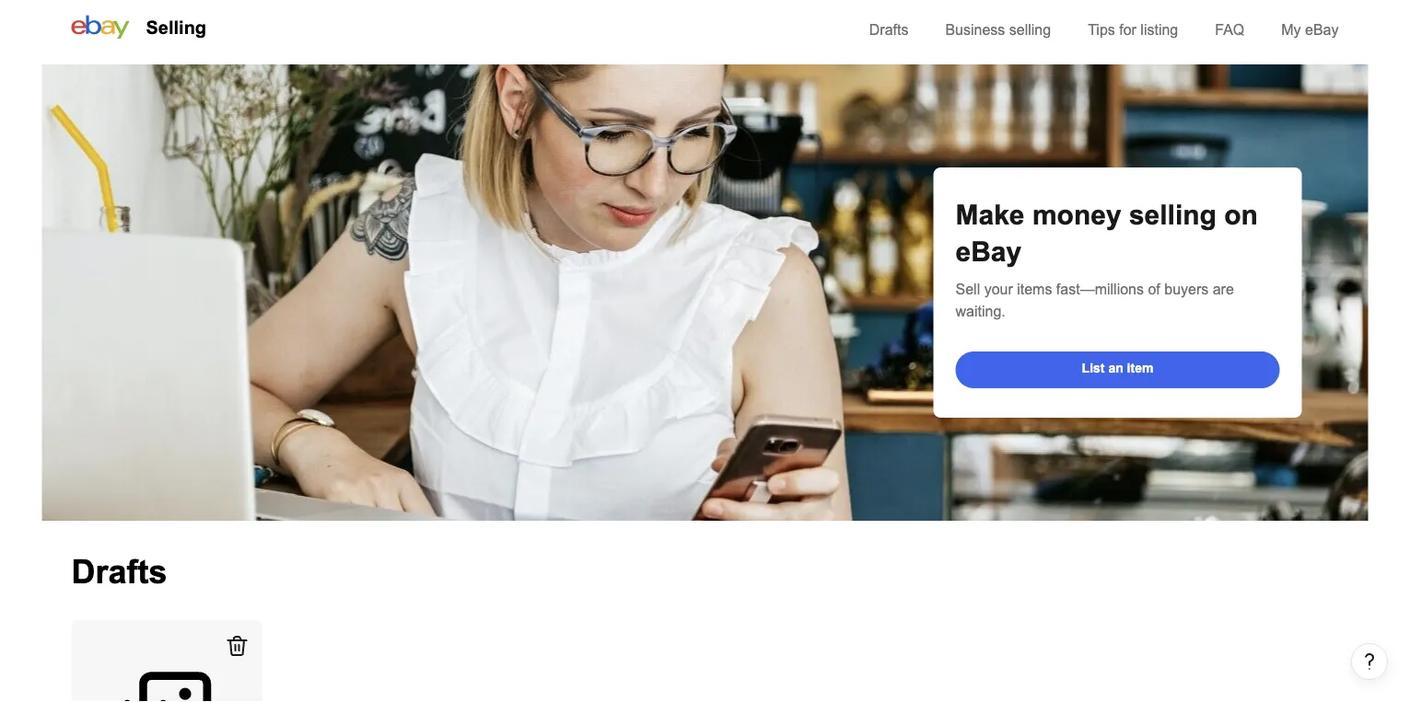 Task type: vqa. For each thing, say whether or not it's contained in the screenshot.
Sponsored Ultra Rare Paul Goadby Stone Pastel of a young man Signed 1956 Gay Interest
no



Task type: describe. For each thing, give the bounding box(es) containing it.
0 vertical spatial selling
[[1009, 21, 1051, 38]]

item
[[1127, 362, 1154, 376]]

business
[[945, 21, 1005, 38]]

list
[[1082, 362, 1105, 376]]

faq link
[[1215, 21, 1245, 38]]

selling
[[146, 17, 206, 38]]

list an item
[[1082, 362, 1154, 376]]

money
[[1032, 200, 1121, 231]]

1 horizontal spatial ebay
[[1305, 21, 1339, 38]]

1 horizontal spatial drafts
[[869, 21, 909, 38]]

my ebay link
[[1281, 21, 1339, 38]]

listing
[[1141, 21, 1178, 38]]

on
[[1224, 200, 1258, 231]]

business selling
[[945, 21, 1051, 38]]

sell your items fast—millions of buyers are waiting.
[[956, 281, 1234, 320]]

an
[[1108, 362, 1123, 376]]

help, opens dialogs image
[[1360, 653, 1379, 671]]



Task type: locate. For each thing, give the bounding box(es) containing it.
for
[[1119, 21, 1136, 38]]

1 vertical spatial ebay
[[956, 237, 1022, 268]]

0 vertical spatial ebay
[[1305, 21, 1339, 38]]

sell
[[956, 281, 980, 297]]

fast—millions
[[1056, 281, 1144, 297]]

list an item link
[[956, 352, 1280, 389]]

ebay
[[1305, 21, 1339, 38], [956, 237, 1022, 268]]

make money selling on ebay
[[956, 200, 1258, 268]]

selling inside make money selling on ebay
[[1129, 200, 1217, 231]]

0 horizontal spatial ebay
[[956, 237, 1022, 268]]

ebay down make
[[956, 237, 1022, 268]]

ebay right the my
[[1305, 21, 1339, 38]]

ebay inside make money selling on ebay
[[956, 237, 1022, 268]]

my
[[1281, 21, 1301, 38]]

are
[[1213, 281, 1234, 297]]

drafts link
[[869, 21, 909, 38]]

make
[[956, 200, 1025, 231]]

waiting.
[[956, 303, 1006, 320]]

0 vertical spatial drafts
[[869, 21, 909, 38]]

selling left on
[[1129, 200, 1217, 231]]

business selling link
[[945, 21, 1051, 38]]

faq
[[1215, 21, 1245, 38]]

my ebay
[[1281, 21, 1339, 38]]

1 vertical spatial selling
[[1129, 200, 1217, 231]]

selling right the 'business'
[[1009, 21, 1051, 38]]

0 horizontal spatial drafts
[[71, 554, 167, 590]]

tips
[[1088, 21, 1115, 38]]

buyers
[[1164, 281, 1209, 297]]

of
[[1148, 281, 1160, 297]]

tips for listing link
[[1088, 21, 1178, 38]]

your
[[984, 281, 1013, 297]]

0 horizontal spatial selling
[[1009, 21, 1051, 38]]

1 horizontal spatial selling
[[1129, 200, 1217, 231]]

items
[[1017, 281, 1052, 297]]

selling
[[1009, 21, 1051, 38], [1129, 200, 1217, 231]]

tips for listing
[[1088, 21, 1178, 38]]

drafts
[[869, 21, 909, 38], [71, 554, 167, 590]]

1 vertical spatial drafts
[[71, 554, 167, 590]]



